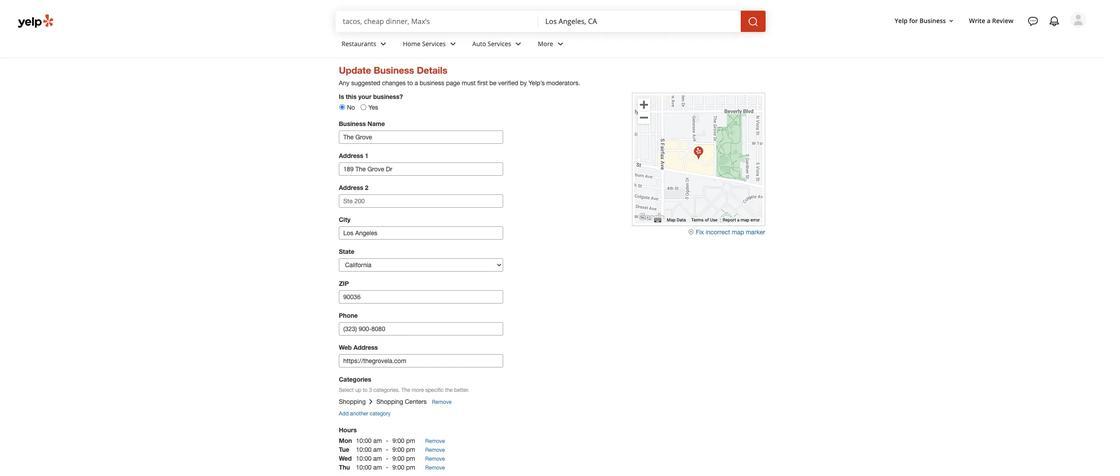 Task type: vqa. For each thing, say whether or not it's contained in the screenshot.
9:00
yes



Task type: locate. For each thing, give the bounding box(es) containing it.
to inside 'update business details any suggested changes to a business page must first be verified by yelp's moderators.'
[[408, 80, 413, 87]]

1 - from the top
[[386, 438, 389, 445]]

a right write
[[988, 16, 991, 25]]

2 10:00 from the top
[[356, 447, 372, 454]]

categories
[[339, 376, 372, 384]]

1 10:00 from the top
[[356, 438, 372, 445]]

remove link for wed
[[426, 456, 445, 463]]

am inside mon 10:00 am - 9:00 pm
[[374, 438, 382, 445]]

4 - from the top
[[386, 464, 389, 472]]

restaurants
[[342, 39, 377, 48]]

business
[[920, 16, 947, 25], [374, 65, 414, 76], [339, 120, 366, 128]]

1 horizontal spatial services
[[488, 39, 512, 48]]

1 horizontal spatial none field
[[546, 16, 734, 26]]

mon
[[339, 437, 352, 445]]

yelp's
[[529, 80, 545, 87]]

2
[[365, 184, 369, 192]]

24 chevron down v2 image right auto services
[[513, 38, 524, 49]]

update
[[339, 65, 371, 76]]

none field find
[[343, 16, 532, 26]]

None field
[[343, 16, 532, 26], [546, 16, 734, 26]]

10:00 inside mon 10:00 am - 9:00 pm
[[356, 438, 372, 445]]

Web Address text field
[[339, 355, 504, 368]]

1 horizontal spatial a
[[738, 218, 740, 223]]

mon 10:00 am - 9:00 pm
[[339, 437, 415, 445]]

1 9:00 from the top
[[393, 438, 405, 445]]

your
[[359, 93, 372, 100]]

0 horizontal spatial 24 chevron down v2 image
[[378, 38, 389, 49]]

ZIP text field
[[339, 291, 504, 304]]

1 horizontal spatial 24 chevron down v2 image
[[448, 38, 458, 49]]

use
[[710, 218, 718, 223]]

24 chevron down v2 image for home services
[[448, 38, 458, 49]]

2 shopping from the left
[[377, 399, 403, 406]]

marker
[[746, 229, 766, 236]]

10:00
[[356, 438, 372, 445], [356, 447, 372, 454], [356, 456, 372, 463], [356, 464, 372, 472]]

3 - from the top
[[386, 456, 389, 463]]

keyboard shortcuts image
[[655, 218, 662, 223]]

remove link for mon
[[426, 439, 445, 445]]

error
[[751, 218, 760, 223]]

google image
[[637, 212, 667, 224]]

zip
[[339, 280, 349, 288]]

shopping down categories.
[[377, 399, 403, 406]]

thu
[[339, 464, 350, 472]]

fix incorrect map marker
[[696, 229, 766, 236]]

10:00 am - 9:00 pm
[[356, 447, 415, 454], [356, 464, 415, 472]]

1 horizontal spatial to
[[408, 80, 413, 87]]

-
[[386, 438, 389, 445], [386, 447, 389, 454], [386, 456, 389, 463], [386, 464, 389, 472]]

2 horizontal spatial business
[[920, 16, 947, 25]]

3 10:00 from the top
[[356, 456, 372, 463]]

services
[[422, 39, 446, 48], [488, 39, 512, 48]]

Address 1 text field
[[339, 163, 504, 176]]

0 horizontal spatial services
[[422, 39, 446, 48]]

a left business
[[415, 80, 418, 87]]

address for address 1
[[339, 152, 364, 160]]

first
[[478, 80, 488, 87]]

2 vertical spatial a
[[738, 218, 740, 223]]

1 services from the left
[[422, 39, 446, 48]]

1 horizontal spatial shopping
[[377, 399, 403, 406]]

2 10:00 am - 9:00 pm from the top
[[356, 464, 415, 472]]

more
[[412, 388, 424, 394]]

2 none field from the left
[[546, 16, 734, 26]]

another
[[350, 411, 369, 417]]

for
[[910, 16, 919, 25]]

am
[[374, 438, 382, 445], [374, 447, 382, 454], [374, 456, 382, 463], [374, 464, 382, 472]]

specific
[[426, 388, 444, 394]]

address left 1
[[339, 152, 364, 160]]

shopping for shopping
[[339, 399, 366, 406]]

city
[[339, 216, 351, 224]]

1 24 chevron down v2 image from the left
[[378, 38, 389, 49]]

0 vertical spatial address
[[339, 152, 364, 160]]

10:00 am - 9:00 pm down wed 10:00 am - 9:00 pm
[[356, 464, 415, 472]]

changes
[[382, 80, 406, 87]]

map
[[741, 218, 750, 223], [732, 229, 745, 236]]

24 chevron down v2 image inside the more link
[[555, 38, 566, 49]]

must
[[462, 80, 476, 87]]

24 chevron down v2 image right more
[[555, 38, 566, 49]]

24 chevron down v2 image
[[513, 38, 524, 49], [555, 38, 566, 49]]

report
[[723, 218, 737, 223]]

business up changes
[[374, 65, 414, 76]]

2 services from the left
[[488, 39, 512, 48]]

web address
[[339, 344, 378, 352]]

services right home
[[422, 39, 446, 48]]

business down no
[[339, 120, 366, 128]]

web
[[339, 344, 352, 352]]

report a map error link
[[723, 218, 760, 223]]

user actions element
[[888, 11, 1100, 66]]

24 chevron down v2 image
[[378, 38, 389, 49], [448, 38, 458, 49]]

business categories element
[[335, 32, 1087, 58]]

3 9:00 from the top
[[393, 456, 405, 463]]

10:00 up wed 10:00 am - 9:00 pm
[[356, 447, 372, 454]]

write a review link
[[966, 13, 1018, 29]]

by
[[520, 80, 527, 87]]

a inside 'write a review' link
[[988, 16, 991, 25]]

2 pm from the top
[[406, 447, 415, 454]]

10:00 am - 9:00 pm up wed 10:00 am - 9:00 pm
[[356, 447, 415, 454]]

name
[[368, 120, 385, 128]]

24 chevron down v2 image inside the home services link
[[448, 38, 458, 49]]

review
[[993, 16, 1014, 25]]

terms of use
[[692, 218, 718, 223]]

hours
[[339, 427, 357, 434]]

2 horizontal spatial a
[[988, 16, 991, 25]]

map inside fix incorrect map marker link
[[732, 229, 745, 236]]

pm
[[406, 438, 415, 445], [406, 447, 415, 454], [406, 456, 415, 463], [406, 464, 415, 472]]

3 pm from the top
[[406, 456, 415, 463]]

address left 2
[[339, 184, 364, 192]]

of
[[705, 218, 709, 223]]

services right auto
[[488, 39, 512, 48]]

centers
[[405, 399, 427, 406]]

1 shopping from the left
[[339, 399, 366, 406]]

to right changes
[[408, 80, 413, 87]]

0 vertical spatial to
[[408, 80, 413, 87]]

1 vertical spatial address
[[339, 184, 364, 192]]

3
[[369, 388, 372, 394]]

business inside 'update business details any suggested changes to a business page must first be verified by yelp's moderators.'
[[374, 65, 414, 76]]

a inside 'update business details any suggested changes to a business page must first be verified by yelp's moderators.'
[[415, 80, 418, 87]]

24 chevron down v2 image right restaurants
[[378, 38, 389, 49]]

Phone text field
[[339, 323, 504, 336]]

24 chevron down v2 image inside 'auto services' link
[[513, 38, 524, 49]]

1 horizontal spatial 24 chevron down v2 image
[[555, 38, 566, 49]]

1 none field from the left
[[343, 16, 532, 26]]

to
[[408, 80, 413, 87], [363, 388, 368, 394]]

1 vertical spatial to
[[363, 388, 368, 394]]

1 10:00 am - 9:00 pm from the top
[[356, 447, 415, 454]]

a right the report
[[738, 218, 740, 223]]

shopping centers
[[377, 399, 427, 406]]

a for report
[[738, 218, 740, 223]]

search image
[[748, 16, 759, 27]]

1 vertical spatial business
[[374, 65, 414, 76]]

home services link
[[396, 32, 466, 58]]

is
[[339, 93, 344, 100]]

24 chevron down v2 image inside restaurants link
[[378, 38, 389, 49]]

map region
[[608, 64, 836, 291]]

a
[[988, 16, 991, 25], [415, 80, 418, 87], [738, 218, 740, 223]]

auto
[[473, 39, 486, 48]]

am inside wed 10:00 am - 9:00 pm
[[374, 456, 382, 463]]

yelp for business button
[[892, 13, 959, 29]]

10:00 down wed 10:00 am - 9:00 pm
[[356, 464, 372, 472]]

24 chevron down v2 image left auto
[[448, 38, 458, 49]]

0 vertical spatial 10:00 am - 9:00 pm
[[356, 447, 415, 454]]

1 vertical spatial a
[[415, 80, 418, 87]]

1 am from the top
[[374, 438, 382, 445]]

map left error
[[741, 218, 750, 223]]

terms
[[692, 218, 704, 223]]

0 vertical spatial map
[[741, 218, 750, 223]]

business left 16 chevron down v2 icon
[[920, 16, 947, 25]]

map
[[667, 218, 676, 223]]

2 24 chevron down v2 image from the left
[[448, 38, 458, 49]]

to left 3
[[363, 388, 368, 394]]

be
[[490, 80, 497, 87]]

map down report a map error
[[732, 229, 745, 236]]

shopping down "select"
[[339, 399, 366, 406]]

address for address 2
[[339, 184, 364, 192]]

9:00 inside wed 10:00 am - 9:00 pm
[[393, 456, 405, 463]]

None radio
[[340, 104, 345, 110], [361, 104, 367, 110], [340, 104, 345, 110], [361, 104, 367, 110]]

this
[[346, 93, 357, 100]]

10:00 am - 9:00 pm for thu
[[356, 464, 415, 472]]

3 am from the top
[[374, 456, 382, 463]]

remove link
[[432, 399, 452, 406], [426, 439, 445, 445], [426, 448, 445, 454], [426, 456, 445, 463], [426, 465, 445, 472]]

a for write
[[988, 16, 991, 25]]

0 horizontal spatial a
[[415, 80, 418, 87]]

pm inside mon 10:00 am - 9:00 pm
[[406, 438, 415, 445]]

add
[[339, 411, 349, 417]]

0 vertical spatial business
[[920, 16, 947, 25]]

10:00 right mon
[[356, 438, 372, 445]]

1 pm from the top
[[406, 438, 415, 445]]

0 horizontal spatial none field
[[343, 16, 532, 26]]

suggested
[[351, 80, 381, 87]]

pm inside wed 10:00 am - 9:00 pm
[[406, 456, 415, 463]]

24 chevron down v2 image for restaurants
[[378, 38, 389, 49]]

2 24 chevron down v2 image from the left
[[555, 38, 566, 49]]

address 2
[[339, 184, 369, 192]]

0 horizontal spatial 24 chevron down v2 image
[[513, 38, 524, 49]]

remove
[[432, 399, 452, 406], [426, 439, 445, 445], [426, 448, 445, 454], [426, 456, 445, 463], [426, 465, 445, 472]]

1 vertical spatial map
[[732, 229, 745, 236]]

shopping for shopping centers
[[377, 399, 403, 406]]

None search field
[[336, 11, 768, 32]]

1 horizontal spatial business
[[374, 65, 414, 76]]

maria w. image
[[1071, 12, 1087, 28]]

0 horizontal spatial business
[[339, 120, 366, 128]]

2 vertical spatial business
[[339, 120, 366, 128]]

shopping
[[339, 399, 366, 406], [377, 399, 403, 406]]

address right web
[[354, 344, 378, 352]]

9:00
[[393, 438, 405, 445], [393, 447, 405, 454], [393, 456, 405, 463], [393, 464, 405, 472]]

0 horizontal spatial shopping
[[339, 399, 366, 406]]

1 24 chevron down v2 image from the left
[[513, 38, 524, 49]]

0 vertical spatial a
[[988, 16, 991, 25]]

address
[[339, 152, 364, 160], [339, 184, 364, 192], [354, 344, 378, 352]]

10:00 right wed
[[356, 456, 372, 463]]

1 vertical spatial 10:00 am - 9:00 pm
[[356, 464, 415, 472]]



Task type: describe. For each thing, give the bounding box(es) containing it.
state
[[339, 248, 355, 256]]

1
[[365, 152, 369, 160]]

home services
[[403, 39, 446, 48]]

no
[[347, 104, 355, 111]]

is this your business?
[[339, 93, 403, 100]]

- inside wed 10:00 am - 9:00 pm
[[386, 456, 389, 463]]

update business details any suggested changes to a business page must first be verified by yelp's moderators.
[[339, 65, 581, 87]]

2 am from the top
[[374, 447, 382, 454]]

messages image
[[1028, 16, 1039, 27]]

write
[[970, 16, 986, 25]]

map for a
[[741, 218, 750, 223]]

remove for tue
[[426, 448, 445, 454]]

remove link for tue
[[426, 448, 445, 454]]

2 vertical spatial address
[[354, 344, 378, 352]]

none field near
[[546, 16, 734, 26]]

wed
[[339, 455, 352, 463]]

any
[[339, 80, 350, 87]]

more
[[538, 39, 554, 48]]

Business Name text field
[[339, 131, 504, 144]]

moderators.
[[547, 80, 581, 87]]

phone
[[339, 312, 358, 320]]

10:00 inside wed 10:00 am - 9:00 pm
[[356, 456, 372, 463]]

yelp
[[895, 16, 908, 25]]

2 9:00 from the top
[[393, 447, 405, 454]]

better.
[[454, 388, 470, 394]]

address 1
[[339, 152, 369, 160]]

data
[[677, 218, 686, 223]]

more link
[[531, 32, 573, 58]]

add another category
[[339, 411, 391, 417]]

auto services
[[473, 39, 512, 48]]

10:00 am - 9:00 pm for tue
[[356, 447, 415, 454]]

the
[[402, 388, 411, 394]]

incorrect
[[706, 229, 731, 236]]

4 am from the top
[[374, 464, 382, 472]]

business name
[[339, 120, 385, 128]]

map data button
[[667, 217, 686, 224]]

category
[[370, 411, 391, 417]]

up
[[355, 388, 362, 394]]

details
[[417, 65, 448, 76]]

9:00 inside mon 10:00 am - 9:00 pm
[[393, 438, 405, 445]]

services for home services
[[422, 39, 446, 48]]

notifications image
[[1050, 16, 1060, 27]]

terms of use link
[[692, 218, 718, 223]]

map for incorrect
[[732, 229, 745, 236]]

0 horizontal spatial to
[[363, 388, 368, 394]]

tue
[[339, 446, 350, 454]]

report a map error
[[723, 218, 760, 223]]

16 chevron down v2 image
[[948, 17, 956, 24]]

4 9:00 from the top
[[393, 464, 405, 472]]

yes
[[369, 104, 378, 111]]

Address 2 text field
[[339, 195, 504, 208]]

wed 10:00 am - 9:00 pm
[[339, 455, 415, 463]]

remove for thu
[[426, 465, 445, 472]]

24 chevron down v2 image for more
[[555, 38, 566, 49]]

remove link for thu
[[426, 465, 445, 472]]

services for auto services
[[488, 39, 512, 48]]

select up to 3 categories. the more specific the better.
[[339, 388, 470, 394]]

write a review
[[970, 16, 1014, 25]]

verified
[[498, 80, 519, 87]]

remove for wed
[[426, 456, 445, 463]]

auto services link
[[466, 32, 531, 58]]

Find text field
[[343, 16, 532, 26]]

the
[[445, 388, 453, 394]]

restaurants link
[[335, 32, 396, 58]]

business inside yelp for business button
[[920, 16, 947, 25]]

business?
[[373, 93, 403, 100]]

page
[[446, 80, 460, 87]]

Near text field
[[546, 16, 734, 26]]

add another category link
[[339, 411, 766, 419]]

fix incorrect map marker link
[[688, 229, 766, 237]]

business
[[420, 80, 445, 87]]

City text field
[[339, 227, 504, 240]]

2 - from the top
[[386, 447, 389, 454]]

categories.
[[374, 388, 400, 394]]

select
[[339, 388, 354, 394]]

map data
[[667, 218, 686, 223]]

4 pm from the top
[[406, 464, 415, 472]]

4 10:00 from the top
[[356, 464, 372, 472]]

fix
[[696, 229, 704, 236]]

24 chevron down v2 image for auto services
[[513, 38, 524, 49]]

home
[[403, 39, 421, 48]]

remove for mon
[[426, 439, 445, 445]]

- inside mon 10:00 am - 9:00 pm
[[386, 438, 389, 445]]

yelp for business
[[895, 16, 947, 25]]



